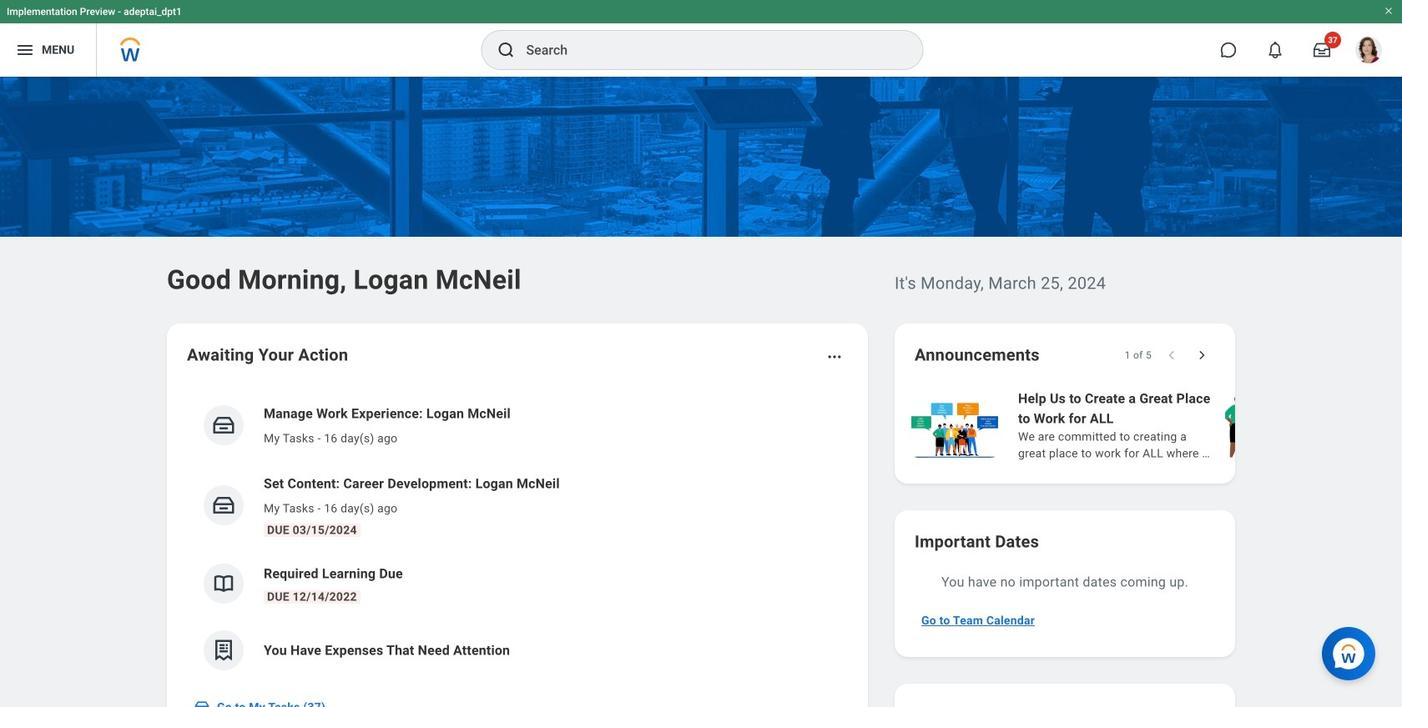 Task type: locate. For each thing, give the bounding box(es) containing it.
Search Workday  search field
[[526, 32, 888, 68]]

banner
[[0, 0, 1402, 77]]

1 horizontal spatial list
[[908, 387, 1402, 464]]

list
[[908, 387, 1402, 464], [187, 391, 848, 684]]

1 vertical spatial inbox image
[[211, 493, 236, 518]]

0 horizontal spatial list
[[187, 391, 848, 684]]

close environment banner image
[[1384, 6, 1394, 16]]

chevron left small image
[[1163, 347, 1180, 364]]

0 vertical spatial inbox image
[[211, 413, 236, 438]]

inbox large image
[[1314, 42, 1330, 58]]

inbox image
[[194, 699, 210, 708]]

inbox image
[[211, 413, 236, 438], [211, 493, 236, 518]]

profile logan mcneil image
[[1355, 37, 1382, 67]]

main content
[[0, 77, 1402, 708]]

status
[[1125, 349, 1152, 362]]

justify image
[[15, 40, 35, 60]]



Task type: vqa. For each thing, say whether or not it's contained in the screenshot.
Profile Logan McNeil icon
yes



Task type: describe. For each thing, give the bounding box(es) containing it.
notifications large image
[[1267, 42, 1284, 58]]

1 inbox image from the top
[[211, 413, 236, 438]]

related actions image
[[826, 349, 843, 366]]

2 inbox image from the top
[[211, 493, 236, 518]]

search image
[[496, 40, 516, 60]]

book open image
[[211, 572, 236, 597]]

chevron right small image
[[1193, 347, 1210, 364]]

dashboard expenses image
[[211, 638, 236, 663]]



